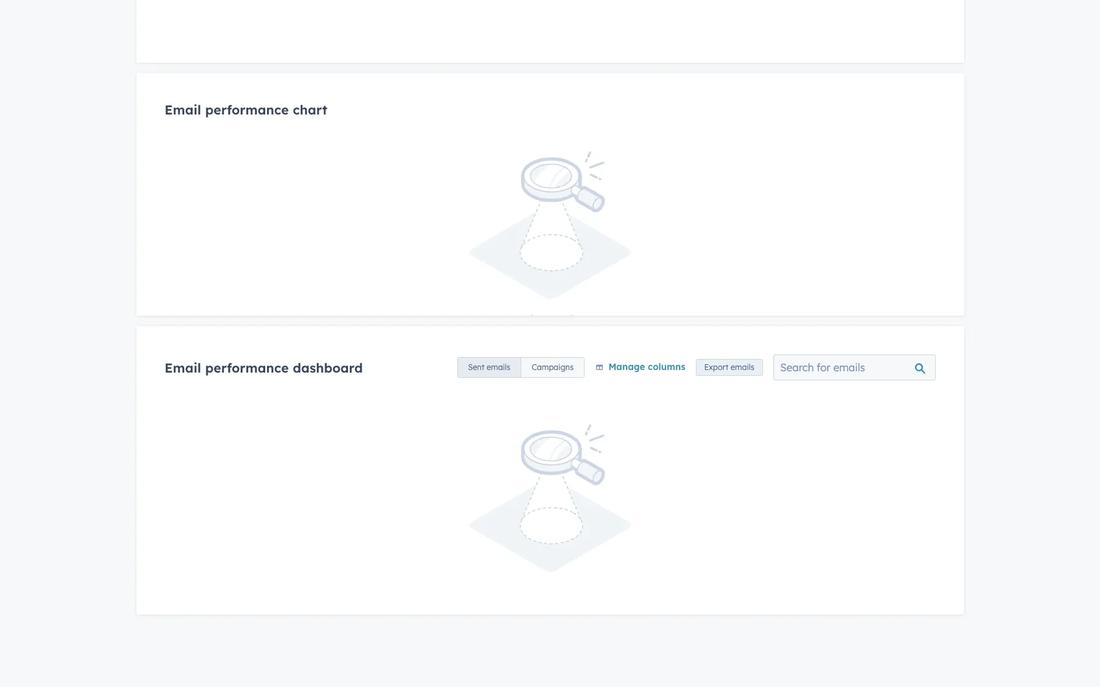 Task type: describe. For each thing, give the bounding box(es) containing it.
sent
[[468, 362, 485, 372]]

manage columns button
[[595, 359, 686, 376]]

dashboard
[[293, 360, 363, 376]]

export emails
[[705, 362, 755, 372]]

no data to show
[[510, 313, 591, 326]]

sent emails
[[468, 362, 511, 372]]

manage columns
[[609, 361, 686, 373]]

show
[[566, 313, 591, 326]]

columns
[[648, 361, 686, 373]]

campaigns
[[532, 362, 574, 372]]

Sent emails button
[[457, 357, 522, 378]]

group containing sent emails
[[457, 357, 585, 378]]



Task type: vqa. For each thing, say whether or not it's contained in the screenshot.
emails for Export emails
yes



Task type: locate. For each thing, give the bounding box(es) containing it.
1 vertical spatial performance
[[205, 360, 289, 376]]

Search for emails search field
[[774, 355, 936, 381]]

performance
[[205, 102, 289, 118], [205, 360, 289, 376]]

2 emails from the left
[[731, 362, 755, 372]]

group
[[457, 357, 585, 378]]

0 horizontal spatial emails
[[487, 362, 511, 372]]

email
[[165, 102, 201, 118], [165, 360, 201, 376]]

email for email performance dashboard
[[165, 360, 201, 376]]

data
[[527, 313, 550, 326]]

1 emails from the left
[[487, 362, 511, 372]]

Campaigns button
[[521, 357, 585, 378]]

emails for export emails
[[731, 362, 755, 372]]

0 vertical spatial performance
[[205, 102, 289, 118]]

email performance dashboard
[[165, 360, 363, 376]]

emails inside group
[[487, 362, 511, 372]]

export
[[705, 362, 729, 372]]

emails right sent
[[487, 362, 511, 372]]

no
[[510, 313, 524, 326]]

2 email from the top
[[165, 360, 201, 376]]

0 vertical spatial email
[[165, 102, 201, 118]]

export emails button
[[696, 359, 763, 376]]

email for email performance chart
[[165, 102, 201, 118]]

emails
[[487, 362, 511, 372], [731, 362, 755, 372]]

chart
[[293, 102, 327, 118]]

1 vertical spatial email
[[165, 360, 201, 376]]

emails for sent emails
[[487, 362, 511, 372]]

performance for dashboard
[[205, 360, 289, 376]]

1 performance from the top
[[205, 102, 289, 118]]

emails right export on the bottom right
[[731, 362, 755, 372]]

2 performance from the top
[[205, 360, 289, 376]]

to
[[553, 313, 563, 326]]

manage
[[609, 361, 646, 373]]

1 horizontal spatial emails
[[731, 362, 755, 372]]

1 email from the top
[[165, 102, 201, 118]]

performance for chart
[[205, 102, 289, 118]]

email performance chart
[[165, 102, 327, 118]]



